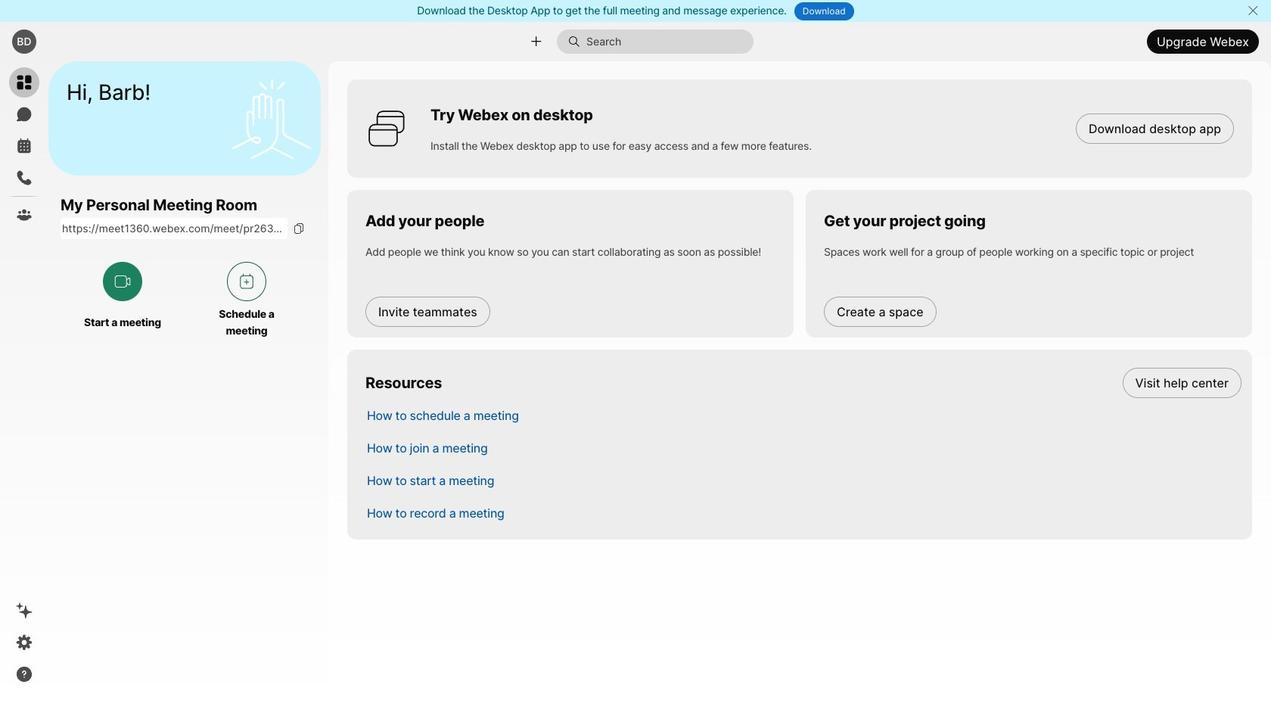 Task type: locate. For each thing, give the bounding box(es) containing it.
5 list item from the top
[[355, 497, 1253, 529]]

list item
[[355, 366, 1253, 399], [355, 399, 1253, 432], [355, 432, 1253, 464], [355, 464, 1253, 497], [355, 497, 1253, 529]]

2 list item from the top
[[355, 399, 1253, 432]]

navigation
[[0, 61, 48, 703]]

3 list item from the top
[[355, 432, 1253, 464]]

None text field
[[61, 218, 288, 239]]

cancel_16 image
[[1248, 5, 1260, 17]]

1 list item from the top
[[355, 366, 1253, 399]]



Task type: describe. For each thing, give the bounding box(es) containing it.
webex tab list
[[9, 67, 39, 230]]

4 list item from the top
[[355, 464, 1253, 497]]

two hands high fiving image
[[226, 73, 317, 164]]



Task type: vqa. For each thing, say whether or not it's contained in the screenshot.
text box
yes



